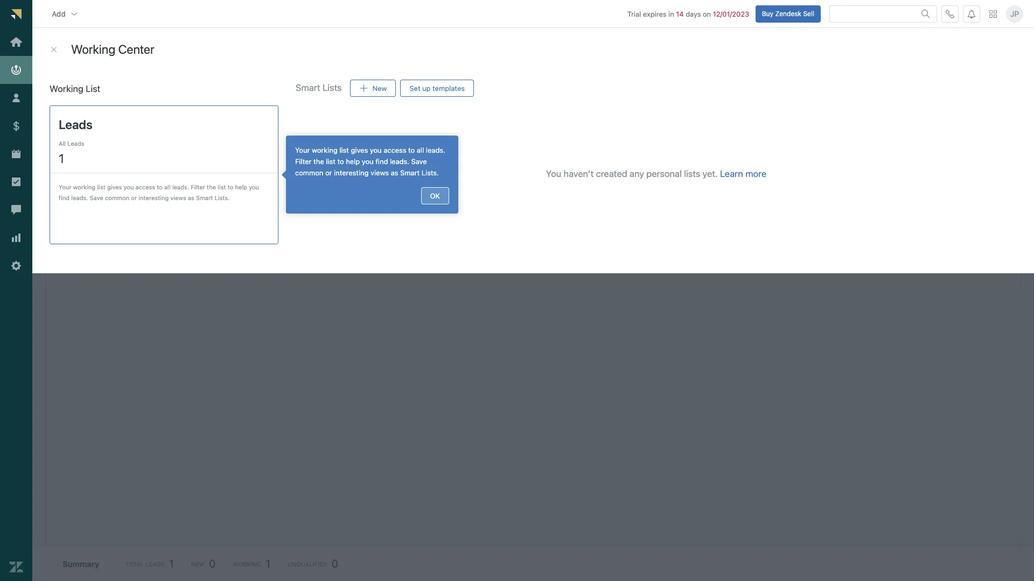 Task type: vqa. For each thing, say whether or not it's contained in the screenshot.


Task type: describe. For each thing, give the bounding box(es) containing it.
14
[[676, 9, 684, 18]]

1 vertical spatial save
[[90, 194, 103, 201]]

1 vertical spatial smart
[[400, 169, 420, 177]]

learn more link
[[720, 169, 767, 180]]

access inside find new leads create targeted lead lists with access to more than 20 million businesses and 395 million prospect records.
[[167, 92, 190, 101]]

jp button
[[1006, 5, 1023, 22]]

started
[[81, 106, 105, 115]]

0 vertical spatial jennifer
[[72, 190, 101, 200]]

lists
[[323, 83, 342, 93]]

1 horizontal spatial common
[[295, 169, 323, 177]]

any
[[630, 169, 644, 179]]

than
[[219, 92, 233, 101]]

ok
[[430, 192, 440, 200]]

leads inside all leads 1
[[68, 140, 84, 147]]

1 for all leads 1
[[59, 151, 64, 166]]

anniston
[[104, 190, 136, 200]]

1 vertical spatial filter
[[191, 184, 205, 191]]

list for working list
[[86, 83, 100, 94]]

ok button
[[421, 187, 449, 205]]

0 horizontal spatial views
[[170, 194, 186, 201]]

1 horizontal spatial filter
[[295, 157, 312, 166]]

0 horizontal spatial your
[[59, 184, 71, 191]]

zendesk products image
[[989, 10, 997, 18]]

working list leads
[[68, 36, 111, 57]]

buy zendesk sell
[[762, 9, 814, 18]]

smart lists
[[296, 83, 342, 93]]

new for new 0
[[191, 561, 205, 568]]

working for working list leads
[[68, 36, 96, 43]]

working for working center
[[71, 42, 115, 57]]

lists inside find new leads create targeted lead lists with access to more than 20 million businesses and 395 million prospect records.
[[136, 92, 149, 101]]

0 vertical spatial save
[[411, 157, 427, 166]]

1 vertical spatial or
[[131, 194, 137, 201]]

zendesk
[[775, 9, 801, 18]]

jennifer anniston ceo, clean by jennifer
[[72, 190, 146, 211]]

buy
[[762, 9, 773, 18]]

jennifer anniston link
[[72, 190, 136, 200]]

add
[[52, 9, 66, 18]]

total leads 1
[[125, 558, 174, 570]]

0 vertical spatial as
[[391, 169, 398, 177]]

trial
[[627, 9, 641, 18]]

20
[[235, 92, 243, 101]]

sell
[[803, 9, 814, 18]]

and
[[307, 92, 319, 101]]

1 for total leads 1
[[169, 558, 174, 570]]

1 horizontal spatial more
[[746, 169, 767, 179]]

1 horizontal spatial working
[[312, 146, 338, 155]]

12/01/2023
[[713, 9, 749, 18]]

in
[[668, 9, 674, 18]]

1 horizontal spatial jennifer
[[120, 202, 146, 211]]

0 vertical spatial your
[[295, 146, 310, 155]]

center
[[118, 42, 154, 57]]

0 vertical spatial smart
[[296, 83, 320, 93]]

chevron down image
[[70, 9, 79, 18]]

set
[[410, 84, 420, 92]]

0 horizontal spatial the
[[207, 184, 216, 191]]

0 vertical spatial help
[[346, 157, 360, 166]]

templates
[[433, 84, 465, 92]]

1 horizontal spatial lists
[[684, 169, 700, 179]]

find
[[67, 81, 82, 90]]

buy zendesk sell button
[[755, 5, 821, 22]]

new button
[[350, 80, 396, 97]]

unqualified 0
[[288, 558, 338, 570]]

businesses
[[268, 92, 305, 101]]

Type to filter by lead name field
[[81, 159, 196, 175]]

1 horizontal spatial views
[[371, 169, 389, 177]]

0 for unqualified 0
[[332, 558, 338, 570]]

0 vertical spatial all
[[417, 146, 424, 155]]

search image
[[922, 9, 930, 18]]

bell image
[[967, 9, 976, 18]]

zendesk image
[[9, 561, 23, 575]]

total
[[125, 561, 144, 568]]

1 horizontal spatial or
[[325, 169, 332, 177]]

up
[[422, 84, 431, 92]]

you haven't created any personal lists yet. learn more
[[546, 169, 767, 179]]

get
[[67, 106, 79, 115]]

new for new
[[372, 84, 387, 92]]

trial expires in 14 days on 12/01/2023
[[627, 9, 749, 18]]

0 horizontal spatial working
[[73, 184, 95, 191]]

add button
[[43, 3, 87, 25]]

0 vertical spatial the
[[314, 157, 324, 166]]

learn
[[720, 169, 743, 179]]

0 vertical spatial your working list gives you access to all leads. filter the list to help you find leads. save common or interesting views as smart lists.
[[295, 146, 445, 177]]



Task type: locate. For each thing, give the bounding box(es) containing it.
yet.
[[703, 169, 718, 179]]

leads down get
[[59, 117, 93, 132]]

0 horizontal spatial interesting
[[139, 194, 169, 201]]

unqualified
[[288, 561, 327, 568]]

lists
[[136, 92, 149, 101], [684, 169, 700, 179]]

jennifer up "ceo,"
[[72, 190, 101, 200]]

1 horizontal spatial your working list gives you access to all leads. filter the list to help you find leads. save common or interesting views as smart lists.
[[295, 146, 445, 177]]

prospect
[[359, 92, 388, 101]]

0 horizontal spatial or
[[131, 194, 137, 201]]

1 vertical spatial the
[[207, 184, 216, 191]]

expires
[[643, 9, 667, 18]]

more left than in the left top of the page
[[200, 92, 217, 101]]

your
[[295, 146, 310, 155], [59, 184, 71, 191]]

1 vertical spatial working
[[73, 184, 95, 191]]

gives
[[351, 146, 368, 155], [107, 184, 122, 191]]

jennifer down anniston
[[120, 202, 146, 211]]

all
[[59, 140, 66, 147]]

1 million from the left
[[245, 92, 266, 101]]

help
[[346, 157, 360, 166], [235, 184, 247, 191]]

more inside find new leads create targeted lead lists with access to more than 20 million businesses and 395 million prospect records.
[[200, 92, 217, 101]]

0 vertical spatial access
[[167, 92, 190, 101]]

targeted
[[91, 92, 119, 101]]

1 horizontal spatial new
[[372, 84, 387, 92]]

leads inside total leads 1
[[146, 561, 165, 568]]

days
[[686, 9, 701, 18]]

0 horizontal spatial new
[[191, 561, 205, 568]]

0 horizontal spatial jennifer
[[72, 190, 101, 200]]

your working list gives you access to all leads. filter the list to help you find leads. save common or interesting views as smart lists.
[[295, 146, 445, 177], [59, 184, 259, 201]]

set up templates
[[410, 84, 465, 92]]

1 vertical spatial as
[[188, 194, 194, 201]]

0 horizontal spatial common
[[105, 194, 129, 201]]

0 horizontal spatial lists.
[[215, 194, 230, 201]]

jp
[[1010, 9, 1019, 18]]

working inside working 1
[[233, 561, 261, 568]]

summary
[[62, 560, 99, 569]]

0 vertical spatial list
[[98, 36, 111, 43]]

0 vertical spatial gives
[[351, 146, 368, 155]]

million right '20'
[[245, 92, 266, 101]]

working 1
[[233, 558, 270, 570]]

1 horizontal spatial 0
[[332, 558, 338, 570]]

1 vertical spatial list
[[86, 83, 100, 94]]

or
[[325, 169, 332, 177], [131, 194, 137, 201]]

1 vertical spatial jennifer
[[120, 202, 146, 211]]

2 million from the left
[[336, 92, 357, 101]]

new 0
[[191, 558, 216, 570]]

2 horizontal spatial smart
[[400, 169, 420, 177]]

1 horizontal spatial lists.
[[422, 169, 439, 177]]

smart
[[296, 83, 320, 93], [400, 169, 420, 177], [196, 194, 213, 201]]

2 0 from the left
[[332, 558, 338, 570]]

leads
[[68, 42, 100, 57], [59, 117, 93, 132], [68, 140, 84, 147], [146, 561, 165, 568]]

0 horizontal spatial all
[[164, 184, 171, 191]]

created
[[596, 169, 627, 179]]

0 vertical spatial interesting
[[334, 169, 369, 177]]

1 horizontal spatial the
[[314, 157, 324, 166]]

all leads 1
[[59, 140, 84, 166]]

working up new
[[71, 42, 115, 57]]

1 0 from the left
[[209, 558, 216, 570]]

working inside working list leads
[[68, 36, 96, 43]]

find new leads create targeted lead lists with access to more than 20 million businesses and 395 million prospect records.
[[67, 81, 417, 101]]

1 vertical spatial find
[[59, 194, 70, 201]]

1 left unqualified
[[266, 558, 270, 570]]

0 horizontal spatial more
[[200, 92, 217, 101]]

1 vertical spatial access
[[384, 146, 406, 155]]

1 horizontal spatial smart
[[296, 83, 320, 93]]

lists left yet.
[[684, 169, 700, 179]]

0 horizontal spatial filter
[[191, 184, 205, 191]]

2 vertical spatial smart
[[196, 194, 213, 201]]

working
[[312, 146, 338, 155], [73, 184, 95, 191]]

working right new 0
[[233, 561, 261, 568]]

1 vertical spatial more
[[746, 169, 767, 179]]

0 vertical spatial working
[[312, 146, 338, 155]]

1 horizontal spatial interesting
[[334, 169, 369, 177]]

1 left new 0
[[169, 558, 174, 570]]

0 horizontal spatial as
[[188, 194, 194, 201]]

all up ok button
[[417, 146, 424, 155]]

1 inside all leads 1
[[59, 151, 64, 166]]

interesting
[[334, 169, 369, 177], [139, 194, 169, 201]]

1 horizontal spatial gives
[[351, 146, 368, 155]]

0 horizontal spatial gives
[[107, 184, 122, 191]]

0 horizontal spatial 0
[[209, 558, 216, 570]]

0 vertical spatial filter
[[295, 157, 312, 166]]

filter
[[295, 157, 312, 166], [191, 184, 205, 191]]

0
[[209, 558, 216, 570], [332, 558, 338, 570]]

create
[[67, 92, 89, 101]]

add image
[[359, 84, 368, 93]]

as
[[391, 169, 398, 177], [188, 194, 194, 201]]

working for working 1
[[233, 561, 261, 568]]

0 vertical spatial find
[[376, 157, 388, 166]]

million
[[245, 92, 266, 101], [336, 92, 357, 101]]

1 vertical spatial your working list gives you access to all leads. filter the list to help you find leads. save common or interesting views as smart lists.
[[59, 184, 259, 201]]

0 horizontal spatial 1
[[59, 151, 64, 166]]

views
[[371, 169, 389, 177], [170, 194, 186, 201]]

0 vertical spatial lists
[[136, 92, 149, 101]]

list
[[339, 146, 349, 155], [326, 157, 335, 166], [97, 184, 105, 191], [218, 184, 226, 191]]

you
[[546, 169, 561, 179]]

more
[[200, 92, 217, 101], [746, 169, 767, 179]]

lists left with
[[136, 92, 149, 101]]

find
[[376, 157, 388, 166], [59, 194, 70, 201]]

2 vertical spatial access
[[135, 184, 155, 191]]

0 horizontal spatial smart
[[196, 194, 213, 201]]

0 vertical spatial new
[[372, 84, 387, 92]]

by
[[110, 202, 118, 211]]

more right learn
[[746, 169, 767, 179]]

new
[[84, 81, 98, 90]]

1 horizontal spatial find
[[376, 157, 388, 166]]

ceo,
[[72, 202, 88, 211]]

1 horizontal spatial your
[[295, 146, 310, 155]]

0 horizontal spatial your working list gives you access to all leads. filter the list to help you find leads. save common or interesting views as smart lists.
[[59, 184, 259, 201]]

1 vertical spatial all
[[164, 184, 171, 191]]

new right total leads 1
[[191, 561, 205, 568]]

all
[[417, 146, 424, 155], [164, 184, 171, 191]]

1 vertical spatial interesting
[[139, 194, 169, 201]]

working center
[[71, 42, 154, 57]]

leads.
[[426, 146, 445, 155], [390, 157, 409, 166], [172, 184, 189, 191], [71, 194, 88, 201]]

1 vertical spatial gives
[[107, 184, 122, 191]]

leads image
[[54, 196, 63, 205]]

1 horizontal spatial save
[[411, 157, 427, 166]]

1 vertical spatial views
[[170, 194, 186, 201]]

working down chevron down image
[[68, 36, 96, 43]]

1 vertical spatial new
[[191, 561, 205, 568]]

395
[[321, 92, 334, 101]]

the
[[314, 157, 324, 166], [207, 184, 216, 191]]

1 vertical spatial your
[[59, 184, 71, 191]]

to
[[191, 92, 198, 101], [408, 146, 415, 155], [337, 157, 344, 166], [157, 184, 163, 191], [228, 184, 233, 191]]

new inside new 0
[[191, 561, 205, 568]]

on
[[703, 9, 711, 18]]

million right 395 at the top of the page
[[336, 92, 357, 101]]

0 vertical spatial views
[[371, 169, 389, 177]]

all down type to filter by lead name field
[[164, 184, 171, 191]]

leads right total
[[146, 561, 165, 568]]

2 horizontal spatial 1
[[266, 558, 270, 570]]

0 vertical spatial or
[[325, 169, 332, 177]]

save
[[411, 157, 427, 166], [90, 194, 103, 201]]

haven't
[[564, 169, 594, 179]]

list inside working list leads
[[98, 36, 111, 43]]

0 horizontal spatial access
[[135, 184, 155, 191]]

leads right the all
[[68, 140, 84, 147]]

1 vertical spatial common
[[105, 194, 129, 201]]

1 vertical spatial lists.
[[215, 194, 230, 201]]

1 horizontal spatial as
[[391, 169, 398, 177]]

working
[[68, 36, 96, 43], [71, 42, 115, 57], [50, 83, 83, 94], [233, 561, 261, 568]]

working up get
[[50, 83, 83, 94]]

new right add image
[[372, 84, 387, 92]]

working list
[[50, 83, 100, 94]]

leads right cancel image
[[68, 42, 100, 57]]

0 vertical spatial lists.
[[422, 169, 439, 177]]

with
[[151, 92, 165, 101]]

list for working list leads
[[98, 36, 111, 43]]

0 horizontal spatial help
[[235, 184, 247, 191]]

leads inside working list leads
[[68, 42, 100, 57]]

calls image
[[946, 9, 954, 18]]

new inside button
[[372, 84, 387, 92]]

0 for new 0
[[209, 558, 216, 570]]

lists.
[[422, 169, 439, 177], [215, 194, 230, 201]]

1 horizontal spatial all
[[417, 146, 424, 155]]

2 horizontal spatial access
[[384, 146, 406, 155]]

0 vertical spatial common
[[295, 169, 323, 177]]

access
[[167, 92, 190, 101], [384, 146, 406, 155], [135, 184, 155, 191]]

1 horizontal spatial help
[[346, 157, 360, 166]]

lead
[[121, 92, 134, 101]]

get started link
[[67, 106, 105, 115]]

1 horizontal spatial 1
[[169, 558, 174, 570]]

0 left working 1
[[209, 558, 216, 570]]

get started
[[67, 106, 105, 115]]

0 horizontal spatial lists
[[136, 92, 149, 101]]

0 vertical spatial more
[[200, 92, 217, 101]]

1 horizontal spatial million
[[336, 92, 357, 101]]

1
[[59, 151, 64, 166], [169, 558, 174, 570], [266, 558, 270, 570]]

personal
[[646, 169, 682, 179]]

1 vertical spatial help
[[235, 184, 247, 191]]

set up templates button
[[400, 80, 474, 97]]

leads
[[100, 81, 118, 90]]

clean
[[90, 202, 108, 211]]

1 down the all
[[59, 151, 64, 166]]

records.
[[390, 92, 417, 101]]

0 horizontal spatial million
[[245, 92, 266, 101]]

cancel image
[[50, 45, 58, 54]]

working for working list
[[50, 83, 83, 94]]

info image
[[54, 81, 63, 90]]

0 horizontal spatial save
[[90, 194, 103, 201]]

0 horizontal spatial find
[[59, 194, 70, 201]]

new
[[372, 84, 387, 92], [191, 561, 205, 568]]

1 horizontal spatial access
[[167, 92, 190, 101]]

you
[[370, 146, 382, 155], [362, 157, 374, 166], [124, 184, 134, 191], [249, 184, 259, 191]]

save up ok button
[[411, 157, 427, 166]]

save up clean at left top
[[90, 194, 103, 201]]

to inside find new leads create targeted lead lists with access to more than 20 million businesses and 395 million prospect records.
[[191, 92, 198, 101]]

0 right unqualified
[[332, 558, 338, 570]]

common
[[295, 169, 323, 177], [105, 194, 129, 201]]

1 vertical spatial lists
[[684, 169, 700, 179]]



